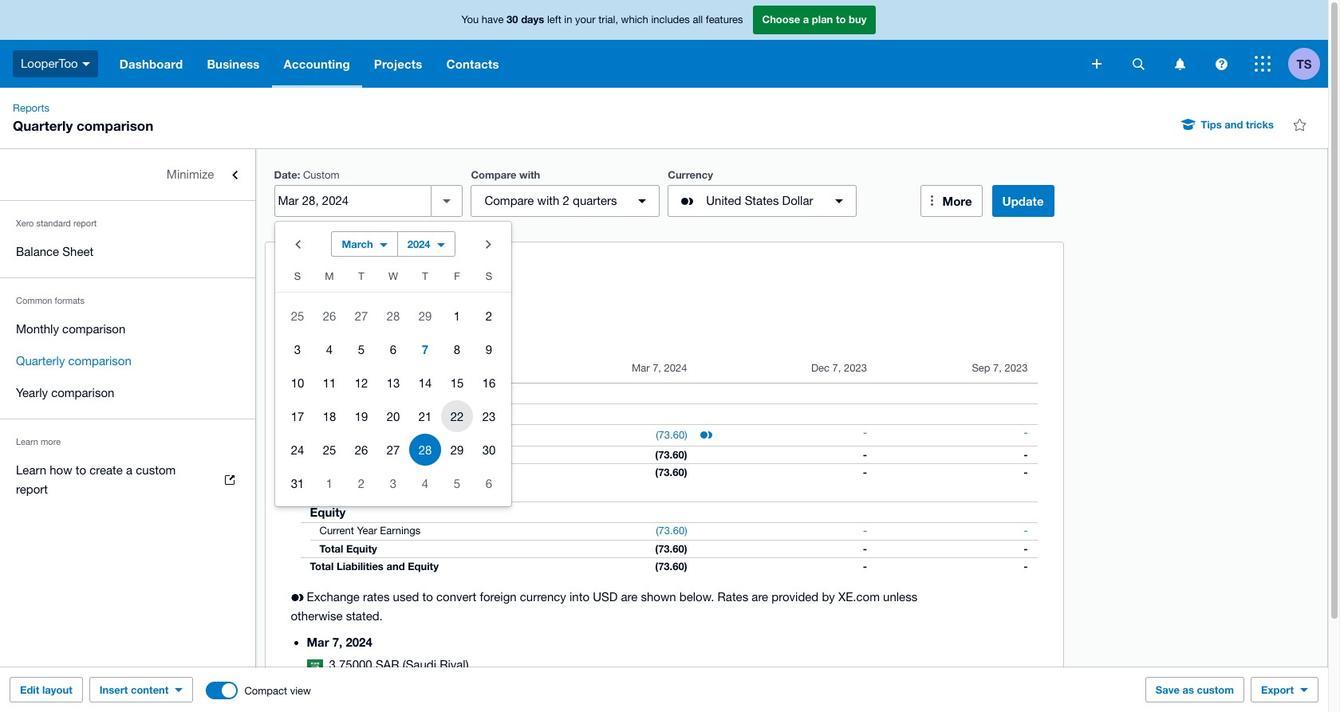 Task type: locate. For each thing, give the bounding box(es) containing it.
monthly comparison
[[16, 322, 125, 336]]

balance sheet link
[[0, 236, 255, 268]]

2024 inside report output element
[[664, 362, 687, 374]]

trial,
[[599, 14, 618, 26]]

total down total equity
[[310, 560, 334, 573]]

0 vertical spatial (73.60) link
[[647, 428, 697, 444]]

tue mar 26 2024 cell
[[346, 434, 377, 466]]

to right used
[[423, 590, 433, 604]]

assets up current assets
[[300, 386, 339, 401]]

with for compare with
[[520, 168, 540, 181]]

row containing s
[[275, 267, 512, 293]]

how
[[50, 464, 72, 477]]

xero standard report
[[16, 219, 97, 228]]

with up compare with 2 quarters
[[520, 168, 540, 181]]

otherwise
[[291, 609, 343, 623]]

learn
[[16, 437, 38, 447], [16, 464, 46, 477]]

total up total assets
[[320, 448, 343, 461]]

0 horizontal spatial mar 7, 2024
[[307, 635, 372, 649]]

total
[[320, 448, 343, 461], [310, 466, 334, 478], [320, 542, 343, 555], [310, 560, 334, 573]]

1 horizontal spatial 2023
[[1005, 362, 1028, 374]]

svg image
[[1255, 56, 1271, 72], [1133, 58, 1145, 70], [1175, 58, 1185, 70]]

to left buy
[[836, 13, 846, 26]]

assets down receivable
[[387, 448, 420, 461]]

0 horizontal spatial a
[[126, 464, 133, 477]]

6 row from the top
[[275, 433, 512, 467]]

yearly comparison
[[16, 386, 114, 400]]

loopertoo up reports
[[21, 56, 78, 70]]

quarterly inside reports quarterly comparison
[[13, 117, 73, 134]]

total current assets
[[320, 448, 420, 461]]

insert content
[[100, 684, 169, 697]]

layout
[[42, 684, 72, 697]]

0 vertical spatial and
[[1225, 118, 1244, 131]]

compare up compare with 2 quarters
[[471, 168, 517, 181]]

accounting
[[284, 57, 350, 71]]

learn left more
[[16, 437, 38, 447]]

yearly comparison link
[[0, 377, 255, 409]]

custom inside save as custom button
[[1197, 684, 1235, 697]]

1 s from the left
[[294, 271, 301, 282]]

0 vertical spatial quarterly
[[13, 117, 73, 134]]

to right "how"
[[76, 464, 86, 477]]

loopertoo inside loopertoo as of march 7, 2024
[[291, 306, 348, 319]]

2023 for dec 7, 2023
[[844, 362, 867, 374]]

0 horizontal spatial report
[[16, 483, 48, 496]]

and inside button
[[1225, 118, 1244, 131]]

banner containing ts
[[0, 0, 1329, 88]]

days
[[521, 13, 544, 26]]

1 vertical spatial mar
[[307, 635, 329, 649]]

report up sheet
[[73, 219, 97, 228]]

(73.60) for total equity
[[655, 542, 687, 555]]

rates
[[363, 590, 390, 604]]

and right tips
[[1225, 118, 1244, 131]]

1 vertical spatial loopertoo
[[291, 306, 348, 319]]

total down the current year earnings
[[320, 542, 343, 555]]

0 vertical spatial loopertoo
[[21, 56, 78, 70]]

sat mar 23 2024 cell
[[473, 401, 512, 433]]

0 vertical spatial march
[[342, 238, 373, 251]]

currency
[[668, 168, 713, 181]]

below.
[[680, 590, 715, 604]]

2 horizontal spatial and
[[1225, 118, 1244, 131]]

custom right as
[[1197, 684, 1235, 697]]

1 horizontal spatial mar 7, 2024
[[632, 362, 687, 374]]

2 horizontal spatial svg image
[[1216, 58, 1228, 70]]

1 vertical spatial (73.60) link
[[647, 523, 697, 539]]

receivable
[[366, 427, 417, 439]]

report
[[73, 219, 97, 228], [16, 483, 48, 496]]

comparison down quarterly comparison
[[51, 386, 114, 400]]

a right create
[[126, 464, 133, 477]]

1 vertical spatial learn
[[16, 464, 46, 477]]

t left f
[[422, 271, 428, 282]]

march
[[342, 238, 373, 251], [322, 325, 355, 338]]

row group
[[275, 299, 512, 500]]

1 vertical spatial march
[[322, 325, 355, 338]]

tue mar 12 2024 cell
[[346, 367, 377, 399]]

0 vertical spatial with
[[520, 168, 540, 181]]

learn for learn how to create a custom report
[[16, 464, 46, 477]]

2023 right the dec
[[844, 362, 867, 374]]

quarterly down reports link
[[13, 117, 73, 134]]

march right of
[[322, 325, 355, 338]]

1 horizontal spatial t
[[422, 271, 428, 282]]

0 vertical spatial current
[[310, 407, 353, 421]]

group
[[275, 222, 512, 507]]

loopertoo as of march 7, 2024
[[291, 306, 399, 338]]

0 vertical spatial mar 7, 2024
[[632, 362, 687, 374]]

and up used
[[387, 560, 405, 573]]

comparison for quarterly comparison
[[68, 354, 131, 368]]

wed mar 27 2024 cell
[[377, 434, 409, 466]]

1 horizontal spatial loopertoo
[[291, 306, 348, 319]]

loopertoo inside popup button
[[21, 56, 78, 70]]

rates
[[718, 590, 749, 604]]

current up total equity
[[320, 525, 354, 537]]

with for compare with 2 quarters
[[537, 194, 560, 207]]

stated.
[[346, 609, 383, 623]]

loopertoo
[[21, 56, 78, 70], [291, 306, 348, 319]]

united states dollar button
[[668, 185, 857, 217]]

1 vertical spatial compare
[[485, 194, 534, 207]]

fri mar 08 2024 cell
[[441, 334, 473, 365]]

1 vertical spatial custom
[[1197, 684, 1235, 697]]

and down total assets
[[358, 484, 379, 498]]

export
[[1262, 684, 1294, 697]]

loopertoo up of
[[291, 306, 348, 319]]

mar 7, 2024 inside report output element
[[632, 362, 687, 374]]

with left the 2
[[537, 194, 560, 207]]

7, inside loopertoo as of march 7, 2024
[[359, 325, 369, 338]]

formats
[[55, 296, 85, 306]]

current up accounts
[[310, 407, 353, 421]]

2 vertical spatial current
[[320, 525, 354, 537]]

f
[[454, 271, 460, 282]]

learn down the learn more at left bottom
[[16, 464, 46, 477]]

unless
[[883, 590, 918, 604]]

2 (73.60) link from the top
[[647, 523, 697, 539]]

1 horizontal spatial custom
[[1197, 684, 1235, 697]]

1 vertical spatial and
[[358, 484, 379, 498]]

you have 30 days left in your trial, which includes all features
[[462, 13, 743, 26]]

march down select end date field
[[342, 238, 373, 251]]

compare for compare with
[[471, 168, 517, 181]]

to
[[836, 13, 846, 26], [76, 464, 86, 477], [423, 590, 433, 604], [436, 683, 446, 697]]

custom right create
[[136, 464, 176, 477]]

report down the learn more at left bottom
[[16, 483, 48, 496]]

assets
[[300, 386, 339, 401], [357, 407, 395, 421], [387, 448, 420, 461], [337, 466, 370, 478]]

liabilities down total assets
[[300, 484, 355, 498]]

tue mar 05 2024 cell
[[346, 334, 377, 365]]

0 vertical spatial liabilities
[[300, 484, 355, 498]]

provided
[[772, 590, 819, 604]]

0 horizontal spatial are
[[621, 590, 638, 604]]

2 2023 from the left
[[1005, 362, 1028, 374]]

1 horizontal spatial a
[[803, 13, 809, 26]]

to inside banner
[[836, 13, 846, 26]]

tue mar 19 2024 cell
[[346, 401, 377, 433]]

0 vertical spatial custom
[[136, 464, 176, 477]]

mar
[[632, 362, 650, 374], [307, 635, 329, 649]]

are right rates
[[752, 590, 769, 604]]

1 horizontal spatial are
[[752, 590, 769, 604]]

liabilities
[[300, 484, 355, 498], [337, 560, 384, 573]]

a left plan
[[803, 13, 809, 26]]

thu mar 14 2024 cell
[[409, 367, 441, 399]]

1 horizontal spatial mar
[[632, 362, 650, 374]]

mon mar 18 2024 cell
[[314, 401, 346, 433]]

compare
[[471, 168, 517, 181], [485, 194, 534, 207]]

tricks
[[1247, 118, 1274, 131]]

your
[[575, 14, 596, 26]]

Select end date field
[[275, 186, 431, 216]]

all
[[693, 14, 703, 26]]

liabilities down total equity
[[337, 560, 384, 573]]

to inside learn how to create a custom report
[[76, 464, 86, 477]]

mar 7, 2024
[[632, 362, 687, 374], [307, 635, 372, 649]]

1 vertical spatial with
[[537, 194, 560, 207]]

3.75000 sar (saudi riyal)
[[329, 658, 469, 672]]

rates,
[[385, 683, 415, 697]]

current for assets
[[310, 407, 353, 421]]

reports
[[13, 102, 49, 114]]

comparison
[[77, 117, 153, 134], [62, 322, 125, 336], [68, 354, 131, 368], [51, 386, 114, 400]]

2024 inside loopertoo as of march 7, 2024
[[372, 325, 399, 338]]

contacts button
[[434, 40, 511, 88]]

3.75000
[[329, 658, 372, 672]]

sep 7, 2023
[[972, 362, 1028, 374]]

0 vertical spatial learn
[[16, 437, 38, 447]]

0 horizontal spatial mar
[[307, 635, 329, 649]]

(73.60) link
[[647, 428, 697, 444], [647, 523, 697, 539]]

2 vertical spatial and
[[387, 560, 405, 573]]

quarterly down monthly
[[16, 354, 65, 368]]

and for liabilities
[[358, 484, 379, 498]]

banner
[[0, 0, 1329, 88]]

exchange currency details image
[[691, 419, 723, 451]]

0 horizontal spatial and
[[358, 484, 379, 498]]

svg image inside loopertoo popup button
[[82, 62, 90, 66]]

accounting button
[[272, 40, 362, 88]]

thu mar 07 2024 cell
[[409, 334, 441, 365]]

custom
[[136, 464, 176, 477], [1197, 684, 1235, 697]]

a inside learn how to create a custom report
[[126, 464, 133, 477]]

total assets
[[310, 466, 370, 478]]

foreign
[[480, 590, 517, 604]]

sat mar 30 2024 cell
[[473, 434, 512, 466]]

earnings
[[380, 525, 421, 537]]

buy
[[849, 13, 867, 26]]

exchange
[[307, 590, 360, 604]]

wed mar 13 2024 cell
[[377, 367, 409, 399]]

0 horizontal spatial t
[[359, 271, 364, 282]]

minimize
[[167, 168, 214, 181]]

march inside group
[[342, 238, 373, 251]]

svg image
[[1216, 58, 1228, 70], [1092, 59, 1102, 69], [82, 62, 90, 66]]

s left m in the left of the page
[[294, 271, 301, 282]]

0 vertical spatial compare
[[471, 168, 517, 181]]

(73.60) for total liabilities and equity
[[655, 560, 687, 573]]

1 horizontal spatial s
[[486, 271, 493, 282]]

s
[[294, 271, 301, 282], [486, 271, 493, 282]]

sheet
[[63, 245, 94, 259]]

(73.60)
[[656, 429, 687, 441], [655, 448, 687, 461], [655, 466, 687, 478], [656, 525, 687, 537], [655, 542, 687, 555], [655, 560, 687, 573]]

choose a plan to buy
[[762, 13, 867, 26]]

1 2023 from the left
[[844, 362, 867, 374]]

1 learn from the top
[[16, 437, 38, 447]]

grid
[[275, 267, 512, 500]]

comparison inside reports quarterly comparison
[[77, 117, 153, 134]]

total for total current assets
[[320, 448, 343, 461]]

row
[[275, 267, 512, 293], [275, 299, 512, 333], [275, 333, 512, 366], [275, 366, 512, 400], [275, 400, 512, 433], [275, 433, 512, 467]]

2 learn from the top
[[16, 464, 46, 477]]

sat mar 02 2024 cell
[[473, 300, 512, 332]]

0 horizontal spatial custom
[[136, 464, 176, 477]]

7,
[[359, 325, 369, 338], [653, 362, 662, 374], [833, 362, 841, 374], [994, 362, 1002, 374], [333, 635, 343, 649]]

0 horizontal spatial svg image
[[82, 62, 90, 66]]

features
[[706, 14, 743, 26]]

sar
[[376, 658, 399, 672]]

learn more
[[16, 437, 61, 447]]

wed mar 06 2024 cell
[[377, 334, 409, 365]]

0 vertical spatial report
[[73, 219, 97, 228]]

0 vertical spatial a
[[803, 13, 809, 26]]

more button
[[921, 185, 983, 217]]

1 are from the left
[[621, 590, 638, 604]]

thu mar 28 2024 cell
[[409, 434, 441, 466]]

includes
[[651, 14, 690, 26]]

0 horizontal spatial 2023
[[844, 362, 867, 374]]

loopertoo for loopertoo
[[21, 56, 78, 70]]

comparison down monthly comparison link
[[68, 354, 131, 368]]

s right f
[[486, 271, 493, 282]]

compare down compare with
[[485, 194, 534, 207]]

0 horizontal spatial loopertoo
[[21, 56, 78, 70]]

t left w
[[359, 271, 364, 282]]

learn inside learn how to create a custom report
[[16, 464, 46, 477]]

1 vertical spatial a
[[126, 464, 133, 477]]

learn how to create a custom report link
[[0, 455, 255, 506]]

1 row from the top
[[275, 267, 512, 293]]

currency
[[520, 590, 566, 604]]

0 horizontal spatial s
[[294, 271, 301, 282]]

1 vertical spatial report
[[16, 483, 48, 496]]

sun mar 24 2024 cell
[[275, 434, 314, 466]]

are
[[621, 590, 638, 604], [752, 590, 769, 604]]

total up liabilities and equity
[[310, 466, 334, 478]]

are right usd
[[621, 590, 638, 604]]

0 vertical spatial mar
[[632, 362, 650, 374]]

to inside exchange rates used to convert foreign currency into usd are shown below. rates are provided by xe.com unless otherwise stated.
[[423, 590, 433, 604]]

current down accounts receivable
[[346, 448, 384, 461]]

you
[[462, 14, 479, 26]]

march inside loopertoo as of march 7, 2024
[[322, 325, 355, 338]]

comparison up "minimize" button
[[77, 117, 153, 134]]

2024
[[408, 238, 431, 251], [372, 325, 399, 338], [664, 362, 687, 374], [346, 635, 372, 649]]

2 s from the left
[[486, 271, 493, 282]]

2023 right sep in the right of the page
[[1005, 362, 1028, 374]]

comparison down formats
[[62, 322, 125, 336]]

fri mar 29 2024 cell
[[441, 434, 473, 466]]



Task type: describe. For each thing, give the bounding box(es) containing it.
list of convenience dates image
[[431, 185, 463, 217]]

compact
[[244, 685, 287, 697]]

grid containing s
[[275, 267, 512, 500]]

assets up accounts receivable
[[357, 407, 395, 421]]

common formats
[[16, 296, 85, 306]]

total for total equity
[[320, 542, 343, 555]]

to edit exchange rates, go to currencies link
[[291, 683, 507, 697]]

1 vertical spatial current
[[346, 448, 384, 461]]

go
[[419, 683, 432, 697]]

mon mar 11 2024 cell
[[314, 367, 346, 399]]

2 horizontal spatial svg image
[[1255, 56, 1271, 72]]

monthly comparison link
[[0, 314, 255, 346]]

in
[[564, 14, 573, 26]]

compare with
[[471, 168, 540, 181]]

mon mar 04 2024 cell
[[314, 334, 346, 365]]

4 row from the top
[[275, 366, 512, 400]]

sun mar 17 2024 cell
[[275, 401, 314, 433]]

xero
[[16, 219, 34, 228]]

comparison for yearly comparison
[[51, 386, 114, 400]]

mon mar 25 2024 cell
[[314, 434, 346, 466]]

sun mar 03 2024 cell
[[275, 334, 314, 365]]

shown
[[641, 590, 676, 604]]

save as custom
[[1156, 684, 1235, 697]]

insert content button
[[89, 677, 193, 703]]

accounts
[[320, 427, 363, 439]]

thu mar 21 2024 cell
[[409, 401, 441, 433]]

to edit exchange rates, go to currencies
[[291, 683, 507, 697]]

equity up used
[[408, 560, 439, 573]]

(73.60) for total assets
[[655, 466, 687, 478]]

date : custom
[[274, 168, 340, 181]]

exchange rates used to convert foreign currency into usd are shown below. rates are provided by xe.com unless otherwise stated.
[[291, 590, 918, 623]]

edit layout button
[[10, 677, 83, 703]]

create
[[90, 464, 123, 477]]

compact view
[[244, 685, 311, 697]]

1 vertical spatial quarterly
[[16, 354, 65, 368]]

1 (73.60) link from the top
[[647, 428, 697, 444]]

fri mar 01 2024 cell
[[441, 300, 473, 332]]

compare with 2 quarters
[[485, 194, 617, 207]]

1 horizontal spatial and
[[387, 560, 405, 573]]

current for year
[[320, 525, 354, 537]]

as
[[291, 325, 305, 338]]

accounts receivable
[[320, 427, 417, 439]]

choose
[[762, 13, 801, 26]]

quarterly comparison link
[[0, 346, 255, 377]]

usd
[[593, 590, 618, 604]]

Report title field
[[286, 263, 1031, 299]]

ts button
[[1289, 40, 1329, 88]]

:
[[297, 168, 300, 181]]

dashboard link
[[107, 40, 195, 88]]

dec 7, 2023
[[811, 362, 867, 374]]

which
[[621, 14, 649, 26]]

united
[[706, 194, 742, 207]]

loopertoo for loopertoo as of march 7, 2024
[[291, 306, 348, 319]]

equity up earnings
[[383, 484, 418, 498]]

projects button
[[362, 40, 434, 88]]

of
[[308, 325, 318, 338]]

view
[[290, 685, 311, 697]]

1 horizontal spatial svg image
[[1175, 58, 1185, 70]]

currencies
[[450, 683, 507, 697]]

equity down year
[[346, 542, 377, 555]]

report output element
[[291, 354, 1038, 575]]

plan
[[812, 13, 833, 26]]

add to favourites image
[[1284, 109, 1316, 140]]

0 horizontal spatial svg image
[[1133, 58, 1145, 70]]

date
[[274, 168, 297, 181]]

have
[[482, 14, 504, 26]]

tips
[[1201, 118, 1222, 131]]

fri mar 22 2024 cell
[[441, 401, 473, 433]]

custom inside learn how to create a custom report
[[136, 464, 176, 477]]

and for tips
[[1225, 118, 1244, 131]]

comparison for monthly comparison
[[62, 322, 125, 336]]

1 vertical spatial mar 7, 2024
[[307, 635, 372, 649]]

to right the go
[[436, 683, 446, 697]]

loopertoo button
[[0, 40, 107, 88]]

more
[[943, 194, 972, 208]]

group containing march
[[275, 222, 512, 507]]

update button
[[992, 185, 1055, 217]]

total for total assets
[[310, 466, 334, 478]]

business button
[[195, 40, 272, 88]]

year
[[357, 525, 377, 537]]

report inside learn how to create a custom report
[[16, 483, 48, 496]]

standard
[[36, 219, 71, 228]]

1 horizontal spatial svg image
[[1092, 59, 1102, 69]]

sep
[[972, 362, 991, 374]]

edit
[[20, 684, 39, 697]]

convert
[[437, 590, 477, 604]]

5 row from the top
[[275, 400, 512, 433]]

compare for compare with 2 quarters
[[485, 194, 534, 207]]

tips and tricks
[[1201, 118, 1274, 131]]

equity down liabilities and equity
[[310, 505, 346, 519]]

used
[[393, 590, 419, 604]]

quarterly comparison
[[16, 354, 131, 368]]

2 row from the top
[[275, 299, 512, 333]]

fri mar 15 2024 cell
[[441, 367, 473, 399]]

2 are from the left
[[752, 590, 769, 604]]

save
[[1156, 684, 1180, 697]]

assets up liabilities and equity
[[337, 466, 370, 478]]

as
[[1183, 684, 1195, 697]]

reports quarterly comparison
[[13, 102, 153, 134]]

sat mar 09 2024 cell
[[473, 334, 512, 365]]

edit
[[307, 683, 327, 697]]

total for total liabilities and equity
[[310, 560, 334, 573]]

update
[[1003, 194, 1044, 208]]

yearly
[[16, 386, 48, 400]]

(73.60) for total current assets
[[655, 448, 687, 461]]

learn how to create a custom report
[[16, 464, 176, 496]]

sun mar 10 2024 cell
[[275, 367, 314, 399]]

by
[[822, 590, 835, 604]]

projects
[[374, 57, 422, 71]]

into
[[570, 590, 590, 604]]

1 vertical spatial liabilities
[[337, 560, 384, 573]]

liabilities and equity
[[300, 484, 418, 498]]

sun mar 31 2024 cell
[[275, 468, 314, 500]]

learn for learn more
[[16, 437, 38, 447]]

export button
[[1251, 677, 1319, 703]]

2 t from the left
[[422, 271, 428, 282]]

minimize button
[[0, 159, 255, 191]]

dec
[[811, 362, 830, 374]]

wed mar 20 2024 cell
[[377, 401, 409, 433]]

m
[[325, 271, 334, 282]]

3 row from the top
[[275, 333, 512, 366]]

total liabilities and equity
[[310, 560, 439, 573]]

1 t from the left
[[359, 271, 364, 282]]

to
[[291, 683, 303, 697]]

exchange
[[330, 683, 382, 697]]

next month image
[[473, 228, 505, 260]]

1 horizontal spatial report
[[73, 219, 97, 228]]

2023 for sep 7, 2023
[[1005, 362, 1028, 374]]

2024 inside group
[[408, 238, 431, 251]]

states
[[745, 194, 779, 207]]

sat mar 16 2024 cell
[[473, 367, 512, 399]]

mar inside report output element
[[632, 362, 650, 374]]

previous month image
[[282, 228, 314, 260]]

w
[[389, 271, 398, 282]]



Task type: vqa. For each thing, say whether or not it's contained in the screenshot.
grid containing S
yes



